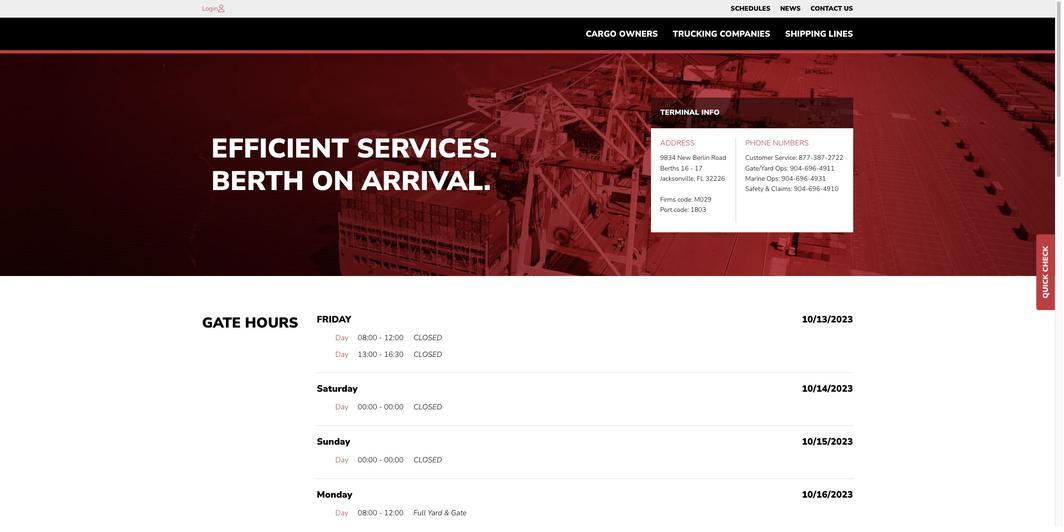 Task type: locate. For each thing, give the bounding box(es) containing it.
marine
[[745, 174, 765, 183]]

closed for sunday
[[414, 455, 442, 465]]

day down sunday
[[335, 455, 348, 465]]

menu bar down schedules "link"
[[578, 25, 860, 43]]

08:00 - 12:00 for monday
[[358, 508, 404, 518]]

1 closed from the top
[[414, 333, 442, 343]]

safety
[[745, 185, 764, 194]]

1 horizontal spatial gate
[[451, 508, 467, 518]]

3 day from the top
[[335, 402, 348, 413]]

387-
[[813, 154, 828, 162]]

0 vertical spatial 12:00
[[384, 333, 404, 343]]

1 vertical spatial 00:00 - 00:00
[[358, 455, 404, 465]]

0 vertical spatial code:
[[678, 195, 693, 204]]

12:00
[[384, 333, 404, 343], [384, 508, 404, 518]]

phone numbers
[[745, 138, 809, 148]]

08:00 - 12:00 up 13:00 - 16:30
[[358, 333, 404, 343]]

5 day from the top
[[335, 508, 348, 518]]

ops:
[[775, 164, 788, 173], [767, 174, 780, 183]]

00:00 - 00:00 for saturday
[[358, 402, 404, 413]]

4 day from the top
[[335, 455, 348, 465]]

0 vertical spatial &
[[765, 185, 770, 194]]

2 08:00 - 12:00 from the top
[[358, 508, 404, 518]]

on
[[312, 163, 354, 199]]

terminal info
[[660, 107, 720, 118]]

menu bar up shipping
[[726, 2, 858, 15]]

day down friday on the left of the page
[[335, 333, 348, 343]]

2 08:00 from the top
[[358, 508, 377, 518]]

1 vertical spatial gate
[[451, 508, 467, 518]]

08:00 - 12:00 for friday
[[358, 333, 404, 343]]

2 vertical spatial 696-
[[808, 185, 823, 194]]

08:00
[[358, 333, 377, 343], [358, 508, 377, 518]]

00:00
[[358, 402, 377, 413], [384, 402, 404, 413], [358, 455, 377, 465], [384, 455, 404, 465]]

12:00 for friday
[[384, 333, 404, 343]]

code: up 1803
[[678, 195, 693, 204]]

12:00 left full at the bottom of page
[[384, 508, 404, 518]]

1 00:00 - 00:00 from the top
[[358, 402, 404, 413]]

trucking companies
[[673, 28, 770, 40]]

1 day from the top
[[335, 333, 348, 343]]

0 vertical spatial 00:00 - 00:00
[[358, 402, 404, 413]]

&
[[765, 185, 770, 194], [444, 508, 449, 518]]

day left 13:00
[[335, 350, 348, 360]]

day
[[335, 333, 348, 343], [335, 350, 348, 360], [335, 402, 348, 413], [335, 455, 348, 465], [335, 508, 348, 518]]

& right yard
[[444, 508, 449, 518]]

services.
[[357, 130, 497, 167]]

1 vertical spatial 08:00 - 12:00
[[358, 508, 404, 518]]

9834 new berlin road berths 16 - 17 jacksonville, fl 32226
[[660, 154, 726, 183]]

& right the safety
[[765, 185, 770, 194]]

shipping lines
[[785, 28, 853, 40]]

cargo owners
[[586, 28, 658, 40]]

companies
[[720, 28, 770, 40]]

day down monday
[[335, 508, 348, 518]]

numbers
[[773, 138, 809, 148]]

code:
[[678, 195, 693, 204], [674, 206, 689, 214]]

1 vertical spatial 08:00
[[358, 508, 377, 518]]

0 vertical spatial menu bar
[[726, 2, 858, 15]]

news link
[[780, 2, 801, 15]]

cargo
[[586, 28, 617, 40]]

696-
[[805, 164, 819, 173], [796, 174, 810, 183], [808, 185, 823, 194]]

1 horizontal spatial &
[[765, 185, 770, 194]]

12:00 up 16:30
[[384, 333, 404, 343]]

port
[[660, 206, 672, 214]]

monday
[[317, 488, 352, 501]]

904- right claims:
[[794, 185, 808, 194]]

day down saturday
[[335, 402, 348, 413]]

1 vertical spatial &
[[444, 508, 449, 518]]

1 vertical spatial menu bar
[[578, 25, 860, 43]]

1 08:00 - 12:00 from the top
[[358, 333, 404, 343]]

1 vertical spatial 696-
[[796, 174, 810, 183]]

4931
[[810, 174, 826, 183]]

00:00 - 00:00
[[358, 402, 404, 413], [358, 455, 404, 465]]

gate
[[202, 313, 241, 333], [451, 508, 467, 518]]

user image
[[218, 5, 224, 12]]

12:00 for monday
[[384, 508, 404, 518]]

2 00:00 - 00:00 from the top
[[358, 455, 404, 465]]

info
[[701, 107, 720, 118]]

ops: up claims:
[[767, 174, 780, 183]]

road
[[711, 154, 726, 162]]

menu bar
[[726, 2, 858, 15], [578, 25, 860, 43]]

full
[[414, 508, 426, 518]]

ops: down the service:
[[775, 164, 788, 173]]

08:00 - 12:00 left full at the bottom of page
[[358, 508, 404, 518]]

1 08:00 from the top
[[358, 333, 377, 343]]

contact us
[[810, 4, 853, 13]]

13:00
[[358, 350, 377, 360]]

1 12:00 from the top
[[384, 333, 404, 343]]

friday
[[317, 313, 351, 326]]

2 day from the top
[[335, 350, 348, 360]]

0 vertical spatial 08:00
[[358, 333, 377, 343]]

904-
[[790, 164, 805, 173], [781, 174, 796, 183], [794, 185, 808, 194]]

0 vertical spatial gate
[[202, 313, 241, 333]]

2 12:00 from the top
[[384, 508, 404, 518]]

contact us link
[[810, 2, 853, 15]]

904- down 877-
[[790, 164, 805, 173]]

4910
[[823, 185, 839, 194]]

1 vertical spatial 12:00
[[384, 508, 404, 518]]

10/13/2023
[[802, 313, 853, 326]]

hours
[[245, 313, 298, 333]]

code: right port
[[674, 206, 689, 214]]

efficient services. berth on arrival.
[[211, 130, 497, 199]]

arrival.
[[362, 163, 491, 199]]

cargo owners link
[[578, 25, 665, 43]]

customer
[[745, 154, 773, 162]]

08:00 - 12:00
[[358, 333, 404, 343], [358, 508, 404, 518]]

-
[[690, 164, 693, 173], [379, 333, 382, 343], [379, 350, 382, 360], [379, 402, 382, 413], [379, 455, 382, 465], [379, 508, 382, 518]]

3 closed from the top
[[414, 402, 442, 413]]

0 horizontal spatial &
[[444, 508, 449, 518]]

4911
[[819, 164, 835, 173]]

4 closed from the top
[[414, 455, 442, 465]]

0 vertical spatial 08:00 - 12:00
[[358, 333, 404, 343]]

- for saturday
[[379, 402, 382, 413]]

berth
[[211, 163, 304, 199]]

904- up claims:
[[781, 174, 796, 183]]

yard
[[428, 508, 442, 518]]

closed
[[414, 333, 442, 343], [414, 350, 442, 360], [414, 402, 442, 413], [414, 455, 442, 465]]



Task type: describe. For each thing, give the bounding box(es) containing it.
quick check
[[1041, 246, 1051, 299]]

full yard & gate
[[414, 508, 467, 518]]

1 vertical spatial code:
[[674, 206, 689, 214]]

0 vertical spatial 696-
[[805, 164, 819, 173]]

jacksonville,
[[660, 174, 695, 183]]

owners
[[619, 28, 658, 40]]

schedules
[[731, 4, 770, 13]]

berths
[[660, 164, 679, 173]]

berlin
[[693, 154, 710, 162]]

day for friday
[[335, 333, 348, 343]]

877-
[[799, 154, 813, 162]]

check
[[1041, 246, 1051, 272]]

9834
[[660, 154, 676, 162]]

- inside 9834 new berlin road berths 16 - 17 jacksonville, fl 32226
[[690, 164, 693, 173]]

menu bar containing schedules
[[726, 2, 858, 15]]

1 vertical spatial 904-
[[781, 174, 796, 183]]

trucking
[[673, 28, 717, 40]]

0 vertical spatial ops:
[[775, 164, 788, 173]]

shipping lines link
[[778, 25, 860, 43]]

2 closed from the top
[[414, 350, 442, 360]]

gate hours
[[202, 313, 298, 333]]

sunday
[[317, 436, 350, 448]]

contact
[[810, 4, 842, 13]]

0 vertical spatial 904-
[[790, 164, 805, 173]]

terminal
[[660, 107, 699, 118]]

login link
[[202, 4, 218, 13]]

10/14/2023
[[802, 383, 853, 395]]

2722
[[828, 154, 843, 162]]

shipping
[[785, 28, 826, 40]]

day for saturday
[[335, 402, 348, 413]]

- for friday
[[379, 333, 382, 343]]

10/15/2023
[[802, 436, 853, 448]]

saturday
[[317, 383, 358, 395]]

- for sunday
[[379, 455, 382, 465]]

13:00 - 16:30
[[358, 350, 404, 360]]

customer service: 877-387-2722 gate/yard ops: 904-696-4911 marine ops: 904-696-4931 safety & claims: 904-696-4910
[[745, 154, 843, 194]]

1 vertical spatial ops:
[[767, 174, 780, 183]]

new
[[677, 154, 691, 162]]

08:00 for monday
[[358, 508, 377, 518]]

news
[[780, 4, 801, 13]]

address
[[660, 138, 695, 148]]

trucking companies link
[[665, 25, 778, 43]]

1803
[[691, 206, 706, 214]]

day for sunday
[[335, 455, 348, 465]]

firms
[[660, 195, 676, 204]]

schedules link
[[731, 2, 770, 15]]

firms code:  m029 port code:  1803
[[660, 195, 712, 214]]

menu bar containing cargo owners
[[578, 25, 860, 43]]

phone
[[745, 138, 771, 148]]

0 horizontal spatial gate
[[202, 313, 241, 333]]

00:00 - 00:00 for sunday
[[358, 455, 404, 465]]

17
[[695, 164, 703, 173]]

2 vertical spatial 904-
[[794, 185, 808, 194]]

quick check link
[[1036, 235, 1055, 310]]

closed for saturday
[[414, 402, 442, 413]]

login
[[202, 4, 218, 13]]

16
[[681, 164, 689, 173]]

- for monday
[[379, 508, 382, 518]]

service:
[[775, 154, 797, 162]]

claims:
[[771, 185, 792, 194]]

closed for friday
[[414, 333, 442, 343]]

efficient
[[211, 130, 349, 167]]

32226
[[705, 174, 725, 183]]

16:30
[[384, 350, 404, 360]]

day for monday
[[335, 508, 348, 518]]

gate/yard
[[745, 164, 774, 173]]

lines
[[829, 28, 853, 40]]

fl
[[697, 174, 704, 183]]

08:00 for friday
[[358, 333, 377, 343]]

quick
[[1041, 274, 1051, 299]]

& inside customer service: 877-387-2722 gate/yard ops: 904-696-4911 marine ops: 904-696-4931 safety & claims: 904-696-4910
[[765, 185, 770, 194]]

10/16/2023
[[802, 488, 853, 501]]

m029
[[694, 195, 712, 204]]

us
[[844, 4, 853, 13]]



Task type: vqa. For each thing, say whether or not it's contained in the screenshot.


